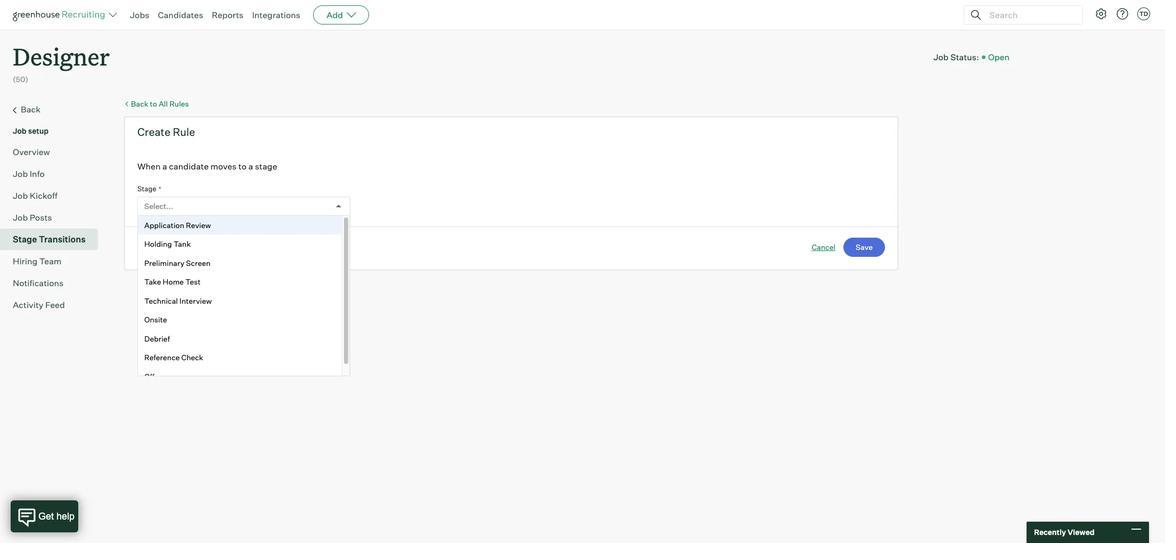 Task type: vqa. For each thing, say whether or not it's contained in the screenshot.
1st STRATEGY from left
no



Task type: locate. For each thing, give the bounding box(es) containing it.
to left all at the top of page
[[150, 99, 157, 108]]

to inside 'link'
[[150, 99, 157, 108]]

stage transitions link
[[13, 233, 94, 245]]

viewed
[[1068, 528, 1095, 537]]

stage up hiring
[[13, 234, 37, 244]]

1 horizontal spatial a
[[249, 161, 253, 172]]

1 a from the left
[[163, 161, 167, 172]]

job for job kickoff
[[13, 190, 28, 201]]

stage up select...
[[137, 184, 157, 193]]

job left posts
[[13, 212, 28, 223]]

create
[[137, 125, 171, 139]]

configure image
[[1096, 7, 1108, 20]]

activity feed link
[[13, 298, 94, 311]]

1 horizontal spatial back
[[131, 99, 148, 108]]

back inside back link
[[21, 104, 41, 114]]

designer link
[[13, 30, 110, 74]]

designer (50)
[[13, 40, 110, 84]]

save
[[856, 242, 873, 251]]

home
[[163, 277, 184, 286]]

review
[[186, 220, 211, 230]]

activity feed
[[13, 299, 65, 310]]

offer
[[144, 372, 162, 381]]

when
[[137, 161, 161, 172]]

posts
[[30, 212, 52, 223]]

job kickoff
[[13, 190, 57, 201]]

rule
[[173, 125, 195, 139]]

job for job info
[[13, 168, 28, 179]]

0 vertical spatial to
[[150, 99, 157, 108]]

activity
[[13, 299, 43, 310]]

overview
[[13, 146, 50, 157]]

job info
[[13, 168, 45, 179]]

back to all rules
[[131, 99, 189, 108]]

back to all rules link
[[124, 98, 899, 109]]

Search text field
[[987, 7, 1074, 23]]

team
[[39, 256, 62, 266]]

save button
[[844, 237, 886, 257]]

to
[[150, 99, 157, 108], [239, 161, 247, 172]]

holding tank
[[144, 239, 191, 248]]

rules
[[170, 99, 189, 108]]

job
[[934, 51, 949, 62], [13, 126, 27, 135], [13, 168, 28, 179], [13, 190, 28, 201], [13, 212, 28, 223]]

0 horizontal spatial stage
[[13, 234, 37, 244]]

designer
[[13, 40, 110, 72]]

a right when
[[163, 161, 167, 172]]

check
[[181, 353, 203, 362]]

back
[[131, 99, 148, 108], [21, 104, 41, 114]]

1 horizontal spatial to
[[239, 161, 247, 172]]

moves
[[211, 161, 237, 172]]

0 horizontal spatial back
[[21, 104, 41, 114]]

holding
[[144, 239, 172, 248]]

back for back
[[21, 104, 41, 114]]

reference
[[144, 353, 180, 362]]

candidate
[[169, 161, 209, 172]]

0 horizontal spatial a
[[163, 161, 167, 172]]

kickoff
[[30, 190, 57, 201]]

job left status: on the top right
[[934, 51, 949, 62]]

0 vertical spatial stage
[[137, 184, 157, 193]]

stage
[[255, 161, 277, 172]]

a
[[163, 161, 167, 172], [249, 161, 253, 172]]

0 horizontal spatial to
[[150, 99, 157, 108]]

1 vertical spatial stage
[[13, 234, 37, 244]]

preliminary screen
[[144, 258, 211, 267]]

job kickoff link
[[13, 189, 94, 202]]

cancel
[[812, 242, 836, 251]]

job left kickoff
[[13, 190, 28, 201]]

to right moves
[[239, 161, 247, 172]]

reference check
[[144, 353, 203, 362]]

a left stage
[[249, 161, 253, 172]]

test
[[186, 277, 201, 286]]

back inside back to all rules 'link'
[[131, 99, 148, 108]]

back left all at the top of page
[[131, 99, 148, 108]]

job posts
[[13, 212, 52, 223]]

1 horizontal spatial stage
[[137, 184, 157, 193]]

job left info
[[13, 168, 28, 179]]

add button
[[313, 5, 369, 25]]

job left setup
[[13, 126, 27, 135]]

all
[[159, 99, 168, 108]]

integrations link
[[252, 10, 301, 20]]

take home test
[[144, 277, 201, 286]]

td
[[1140, 10, 1149, 18]]

onsite
[[144, 315, 167, 324]]

info
[[30, 168, 45, 179]]

stage
[[137, 184, 157, 193], [13, 234, 37, 244]]

take
[[144, 277, 161, 286]]

candidates
[[158, 10, 203, 20]]

interview
[[180, 296, 212, 305]]

debrief
[[144, 334, 170, 343]]

back up "job setup"
[[21, 104, 41, 114]]

feed
[[45, 299, 65, 310]]



Task type: describe. For each thing, give the bounding box(es) containing it.
back for back to all rules
[[131, 99, 148, 108]]

select...
[[144, 201, 173, 210]]

preliminary
[[144, 258, 185, 267]]

2 a from the left
[[249, 161, 253, 172]]

application
[[144, 220, 184, 230]]

notifications
[[13, 277, 64, 288]]

jobs
[[130, 10, 149, 20]]

greenhouse recruiting image
[[13, 9, 109, 21]]

tank
[[174, 239, 191, 248]]

setup
[[28, 126, 49, 135]]

job info link
[[13, 167, 94, 180]]

hiring team link
[[13, 255, 94, 267]]

stage for stage
[[137, 184, 157, 193]]

recently
[[1035, 528, 1067, 537]]

job setup
[[13, 126, 49, 135]]

create rule
[[137, 125, 195, 139]]

stage transitions
[[13, 234, 86, 244]]

job for job posts
[[13, 212, 28, 223]]

technical interview
[[144, 296, 212, 305]]

recently viewed
[[1035, 528, 1095, 537]]

transitions
[[39, 234, 86, 244]]

cancel link
[[812, 242, 836, 252]]

job for job setup
[[13, 126, 27, 135]]

hiring
[[13, 256, 37, 266]]

when a candidate moves to a stage
[[137, 161, 277, 172]]

job status:
[[934, 51, 980, 62]]

reports link
[[212, 10, 244, 20]]

application review
[[144, 220, 211, 230]]

overview link
[[13, 145, 94, 158]]

candidates link
[[158, 10, 203, 20]]

1 vertical spatial to
[[239, 161, 247, 172]]

notifications link
[[13, 276, 94, 289]]

stage for stage transitions
[[13, 234, 37, 244]]

back link
[[13, 103, 94, 117]]

reports
[[212, 10, 244, 20]]

status:
[[951, 51, 980, 62]]

technical
[[144, 296, 178, 305]]

job for job status:
[[934, 51, 949, 62]]

open
[[989, 51, 1010, 62]]

hiring team
[[13, 256, 62, 266]]

add
[[327, 10, 343, 20]]

integrations
[[252, 10, 301, 20]]

(50)
[[13, 75, 28, 84]]

screen
[[186, 258, 211, 267]]

job posts link
[[13, 211, 94, 224]]

td button
[[1138, 7, 1151, 20]]

td button
[[1136, 5, 1153, 22]]

jobs link
[[130, 10, 149, 20]]



